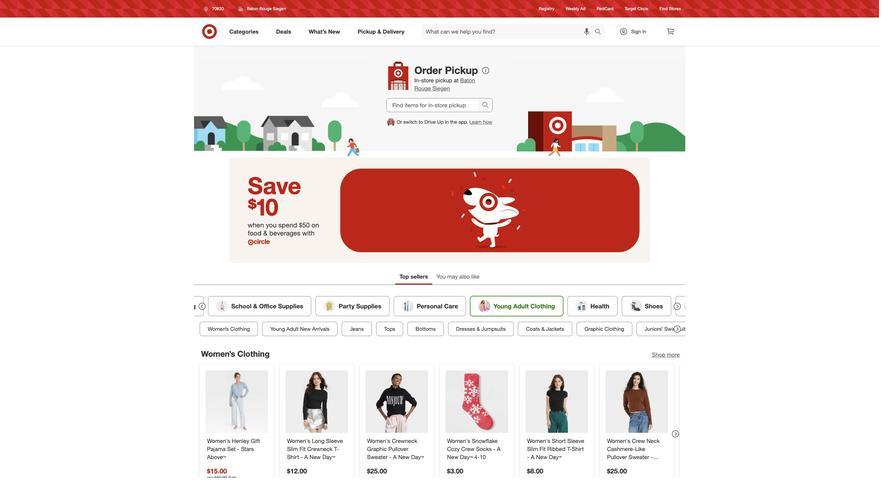 Task type: locate. For each thing, give the bounding box(es) containing it.
categories
[[229, 28, 259, 35]]

1 horizontal spatial sleeve
[[568, 438, 584, 445]]

may
[[448, 274, 458, 281]]

adult up coats
[[513, 303, 529, 310]]

registry link
[[539, 6, 555, 12]]

top sellers link
[[396, 270, 433, 285]]

& for dresses & jumpsuits
[[477, 326, 480, 333]]

adult left 'arrivals'
[[286, 326, 299, 333]]

women's snowflake cozy crew socks - a new day™ 4-10 image
[[446, 371, 508, 433], [446, 371, 508, 433]]

1 $25.00 from the left
[[367, 467, 387, 475]]

1 vertical spatial young
[[270, 326, 285, 333]]

beverages
[[269, 229, 301, 237]]

0 vertical spatial crewneck
[[392, 438, 417, 445]]

t- for $12.00
[[334, 446, 339, 453]]

sleeve inside the women's long sleeve slim fit crewneck t- shirt - a new day™
[[326, 438, 343, 445]]

2 fit from the left
[[540, 446, 546, 453]]

slim
[[287, 446, 298, 453], [527, 446, 538, 453]]

party supplies
[[339, 303, 381, 310]]

adult for clothing
[[513, 303, 529, 310]]

sweater inside women's crewneck graphic pullover sweater - a new day™
[[367, 454, 388, 461]]

slim up $12.00
[[287, 446, 298, 453]]

1 horizontal spatial crew
[[632, 438, 645, 445]]

baton inside dropdown button
[[247, 6, 258, 11]]

fit inside the women's short sleeve slim fit ribbed t-shirt - a new day™
[[540, 446, 546, 453]]

$25.00 inside 'women's crew neck cashmere-like pullover sweater - universal thread™ $25.00'
[[607, 467, 627, 475]]

new
[[328, 28, 340, 35], [300, 326, 311, 333], [309, 454, 321, 461], [398, 454, 410, 461], [447, 454, 458, 461], [536, 454, 547, 461]]

1 horizontal spatial supplies
[[356, 303, 381, 310]]

1 vertical spatial baton rouge siegen
[[415, 77, 475, 92]]

2 $25.00 from the left
[[607, 467, 627, 475]]

baton rouge siegen down order pickup
[[415, 77, 475, 92]]

women's for $25.00
[[367, 438, 390, 445]]

1 horizontal spatial in
[[643, 28, 647, 34]]

coats & jackets
[[526, 326, 564, 333]]

1 horizontal spatial adult
[[513, 303, 529, 310]]

1 slim from the left
[[287, 446, 298, 453]]

shirt inside the women's short sleeve slim fit ribbed t-shirt - a new day™
[[572, 446, 584, 453]]

fit up $12.00
[[300, 446, 306, 453]]

women's henley gift pajama set - stars above™
[[207, 438, 260, 461]]

0 vertical spatial women's clothing
[[208, 326, 250, 333]]

- inside women's crewneck graphic pullover sweater - a new day™
[[389, 454, 391, 461]]

t- inside the women's long sleeve slim fit crewneck t- shirt - a new day™
[[334, 446, 339, 453]]

Find items for in-store pickup search field
[[387, 99, 479, 112]]

1 vertical spatial rouge
[[415, 85, 431, 92]]

0 vertical spatial siegen
[[273, 6, 286, 11]]

0 horizontal spatial fit
[[300, 446, 306, 453]]

6 women's from the left
[[607, 438, 631, 445]]

$10
[[248, 193, 278, 222]]

crew
[[632, 438, 645, 445], [461, 446, 475, 453]]

fit for $8.00
[[540, 446, 546, 453]]

siegen
[[273, 6, 286, 11], [433, 85, 450, 92]]

shirt
[[572, 446, 584, 453], [287, 454, 299, 461]]

set
[[227, 446, 236, 453]]

0 horizontal spatial rouge
[[260, 6, 272, 11]]

thread™
[[632, 462, 653, 469]]

0 horizontal spatial graphic
[[367, 446, 387, 453]]

school
[[231, 303, 251, 310]]

rouge down 'in-'
[[415, 85, 431, 92]]

1 day™ from the left
[[322, 454, 335, 461]]

or switch to drive up in the app. learn how
[[397, 119, 493, 125]]

0 vertical spatial graphic
[[585, 326, 603, 333]]

0 vertical spatial crew
[[632, 438, 645, 445]]

sleeve
[[326, 438, 343, 445], [568, 438, 584, 445]]

0 horizontal spatial $25.00
[[367, 467, 387, 475]]

women's clothing down women's clothing button
[[201, 349, 270, 359]]

siegen down pickup
[[433, 85, 450, 92]]

sign in
[[632, 28, 647, 34]]

2 sleeve from the left
[[568, 438, 584, 445]]

& right dresses on the right bottom
[[477, 326, 480, 333]]

1 vertical spatial pickup
[[445, 64, 478, 77]]

$25.00
[[367, 467, 387, 475], [607, 467, 627, 475]]

2 day™ from the left
[[411, 454, 424, 461]]

search button
[[592, 24, 609, 41]]

women's inside the women's short sleeve slim fit ribbed t-shirt - a new day™
[[527, 438, 550, 445]]

1 vertical spatial pullover
[[607, 454, 627, 461]]

new inside women's crewneck graphic pullover sweater - a new day™
[[398, 454, 410, 461]]

in right up
[[445, 119, 449, 125]]

- inside women's snowflake cozy crew socks - a new day™ 4-10
[[493, 446, 495, 453]]

supplies right party
[[356, 303, 381, 310]]

0 horizontal spatial pickup
[[358, 28, 376, 35]]

shirt up $12.00
[[287, 454, 299, 461]]

1 fit from the left
[[300, 446, 306, 453]]

0 horizontal spatial shirt
[[287, 454, 299, 461]]

you
[[266, 221, 277, 229]]

women's long sleeve slim fit crewneck t-shirt - a new day™ image
[[286, 371, 348, 433], [286, 371, 348, 433]]

2 women's from the left
[[287, 438, 310, 445]]

how
[[483, 119, 493, 125]]

sleeve right "short"
[[568, 438, 584, 445]]

deals link
[[270, 24, 300, 39]]

redcard
[[597, 6, 614, 11]]

1 women's from the left
[[207, 438, 230, 445]]

1 horizontal spatial sweater
[[629, 454, 649, 461]]

new inside the women's short sleeve slim fit ribbed t-shirt - a new day™
[[536, 454, 547, 461]]

$25.00 down cashmere-
[[607, 467, 627, 475]]

women's crewneck graphic pullover sweater - a new day™ image
[[366, 371, 428, 433], [366, 371, 428, 433]]

adult
[[513, 303, 529, 310], [286, 326, 299, 333]]

3 day™ from the left
[[460, 454, 473, 461]]

baton up categories link at top
[[247, 6, 258, 11]]

coats & jackets button
[[518, 322, 572, 337]]

0 horizontal spatial young
[[270, 326, 285, 333]]

1 vertical spatial crewneck
[[307, 446, 333, 453]]

baton rouge siegen
[[247, 6, 286, 11], [415, 77, 475, 92]]

women's inside women's snowflake cozy crew socks - a new day™ 4-10
[[447, 438, 470, 445]]

0 vertical spatial women's
[[208, 326, 229, 333]]

1 horizontal spatial pickup
[[445, 64, 478, 77]]

supplies right office
[[278, 303, 303, 310]]

5 women's from the left
[[527, 438, 550, 445]]

young down office
[[270, 326, 285, 333]]

crewneck inside the women's long sleeve slim fit crewneck t- shirt - a new day™
[[307, 446, 333, 453]]

stores
[[669, 6, 681, 11]]

1 horizontal spatial young
[[494, 303, 512, 310]]

slim for $8.00
[[527, 446, 538, 453]]

clothing down women's clothing button
[[237, 349, 270, 359]]

store
[[421, 77, 434, 84]]

ad
[[581, 6, 586, 11]]

women's for $8.00
[[527, 438, 550, 445]]

1 horizontal spatial graphic
[[585, 326, 603, 333]]

3 women's from the left
[[367, 438, 390, 445]]

a inside women's snowflake cozy crew socks - a new day™ 4-10
[[497, 446, 501, 453]]

0 horizontal spatial supplies
[[278, 303, 303, 310]]

What can we help you find? suggestions appear below search field
[[422, 24, 597, 39]]

slim up $8.00 at the right bottom
[[527, 446, 538, 453]]

2 t- from the left
[[567, 446, 572, 453]]

0 horizontal spatial adult
[[286, 326, 299, 333]]

$25.00 down women's crewneck graphic pullover sweater - a new day™
[[367, 467, 387, 475]]

day™ inside women's snowflake cozy crew socks - a new day™ 4-10
[[460, 454, 473, 461]]

0 horizontal spatial sleeve
[[326, 438, 343, 445]]

0 vertical spatial pickup
[[358, 28, 376, 35]]

arrivals
[[312, 326, 330, 333]]

1 sleeve from the left
[[326, 438, 343, 445]]

0 horizontal spatial crewneck
[[307, 446, 333, 453]]

when you spend $50 on food & beverages with circle
[[248, 221, 319, 246]]

0 vertical spatial baton
[[247, 6, 258, 11]]

slim inside the women's long sleeve slim fit crewneck t- shirt - a new day™
[[287, 446, 298, 453]]

women's
[[207, 438, 230, 445], [287, 438, 310, 445], [367, 438, 390, 445], [447, 438, 470, 445], [527, 438, 550, 445], [607, 438, 631, 445]]

0 vertical spatial in
[[643, 28, 647, 34]]

pickup & delivery
[[358, 28, 405, 35]]

-
[[237, 446, 239, 453], [493, 446, 495, 453], [301, 454, 303, 461], [389, 454, 391, 461], [527, 454, 529, 461], [651, 454, 653, 461]]

1 horizontal spatial $25.00
[[607, 467, 627, 475]]

women's short sleeve slim fit ribbed t-shirt - a new day™
[[527, 438, 584, 461]]

women's crew neck cashmere-like pullover sweater - universal thread™ link
[[607, 438, 667, 469]]

2 supplies from the left
[[356, 303, 381, 310]]

women's crewneck graphic pullover sweater - a new day™
[[367, 438, 424, 461]]

pickup left delivery
[[358, 28, 376, 35]]

siegen up deals
[[273, 6, 286, 11]]

sleeve for $8.00
[[568, 438, 584, 445]]

1 horizontal spatial pullover
[[607, 454, 627, 461]]

in
[[643, 28, 647, 34], [445, 119, 449, 125]]

2 slim from the left
[[527, 446, 538, 453]]

women's inside 'women's crew neck cashmere-like pullover sweater - universal thread™ $25.00'
[[607, 438, 631, 445]]

women's clothing inside button
[[208, 326, 250, 333]]

1 vertical spatial baton
[[460, 77, 475, 84]]

1 vertical spatial graphic
[[367, 446, 387, 453]]

neck
[[647, 438, 660, 445]]

women's inside women's henley gift pajama set - stars above™
[[207, 438, 230, 445]]

baton rouge siegen up deals
[[247, 6, 286, 11]]

above™
[[207, 454, 226, 461]]

sleeve inside the women's short sleeve slim fit ribbed t-shirt - a new day™
[[568, 438, 584, 445]]

supplies
[[278, 303, 303, 310], [356, 303, 381, 310]]

0 horizontal spatial crew
[[461, 446, 475, 453]]

swimsuits
[[664, 326, 689, 333]]

1 horizontal spatial slim
[[527, 446, 538, 453]]

top sellers
[[400, 274, 428, 281]]

2 sweater from the left
[[629, 454, 649, 461]]

4 women's from the left
[[447, 438, 470, 445]]

1 vertical spatial shirt
[[287, 454, 299, 461]]

clothing down school
[[230, 326, 250, 333]]

top
[[400, 274, 409, 281]]

crewneck inside women's crewneck graphic pullover sweater - a new day™
[[392, 438, 417, 445]]

0 vertical spatial baton rouge siegen
[[247, 6, 286, 11]]

1 horizontal spatial shirt
[[572, 446, 584, 453]]

rouge
[[260, 6, 272, 11], [415, 85, 431, 92]]

young adult clothing button
[[470, 297, 563, 317]]

0 vertical spatial young
[[494, 303, 512, 310]]

- inside the women's short sleeve slim fit ribbed t-shirt - a new day™
[[527, 454, 529, 461]]

1 t- from the left
[[334, 446, 339, 453]]

women's for $3.00
[[447, 438, 470, 445]]

& left dining
[[171, 303, 175, 310]]

fit inside the women's long sleeve slim fit crewneck t- shirt - a new day™
[[300, 446, 306, 453]]

crew inside 'women's crew neck cashmere-like pullover sweater - universal thread™ $25.00'
[[632, 438, 645, 445]]

bottoms button
[[408, 322, 444, 337]]

1 horizontal spatial crewneck
[[392, 438, 417, 445]]

what's new
[[309, 28, 340, 35]]

- inside 'women's crew neck cashmere-like pullover sweater - universal thread™ $25.00'
[[651, 454, 653, 461]]

personal care
[[417, 303, 458, 310]]

the
[[450, 119, 457, 125]]

0 vertical spatial adult
[[513, 303, 529, 310]]

4 day™ from the left
[[549, 454, 562, 461]]

crew up like
[[632, 438, 645, 445]]

& left office
[[253, 303, 257, 310]]

graphic inside button
[[585, 326, 603, 333]]

pickup up at
[[445, 64, 478, 77]]

dresses & jumpsuits button
[[448, 322, 514, 337]]

women's clothing down school
[[208, 326, 250, 333]]

t-
[[334, 446, 339, 453], [567, 446, 572, 453]]

day™ inside the women's short sleeve slim fit ribbed t-shirt - a new day™
[[549, 454, 562, 461]]

& up circle
[[263, 229, 268, 237]]

sleeve right long
[[326, 438, 343, 445]]

short
[[552, 438, 566, 445]]

1 supplies from the left
[[278, 303, 303, 310]]

graphic clothing
[[585, 326, 624, 333]]

baton right at
[[460, 77, 475, 84]]

sleeve for $12.00
[[326, 438, 343, 445]]

0 vertical spatial shirt
[[572, 446, 584, 453]]

graphic clothing button
[[577, 322, 633, 337]]

clothing down health
[[605, 326, 624, 333]]

0 horizontal spatial baton
[[247, 6, 258, 11]]

- inside women's henley gift pajama set - stars above™
[[237, 446, 239, 453]]

slim for $12.00
[[287, 446, 298, 453]]

up
[[437, 119, 444, 125]]

shirt right ribbed
[[572, 446, 584, 453]]

0 vertical spatial pullover
[[388, 446, 408, 453]]

& left delivery
[[378, 28, 381, 35]]

0 horizontal spatial t-
[[334, 446, 339, 453]]

women's inside women's crewneck graphic pullover sweater - a new day™
[[367, 438, 390, 445]]

in inside 'sign in' link
[[643, 28, 647, 34]]

women's inside the women's long sleeve slim fit crewneck t- shirt - a new day™
[[287, 438, 310, 445]]

registry
[[539, 6, 555, 11]]

jackets
[[546, 326, 564, 333]]

new inside button
[[300, 326, 311, 333]]

day™ inside women's crewneck graphic pullover sweater - a new day™
[[411, 454, 424, 461]]

women's crew neck cashmere-like pullover sweater - universal thread™ image
[[606, 371, 668, 433], [606, 371, 668, 433]]

0 horizontal spatial baton rouge siegen
[[247, 6, 286, 11]]

women's clothing button
[[200, 322, 258, 337]]

1 horizontal spatial baton
[[460, 77, 475, 84]]

1 vertical spatial in
[[445, 119, 449, 125]]

learn
[[470, 119, 482, 125]]

0 vertical spatial rouge
[[260, 6, 272, 11]]

jeans
[[350, 326, 364, 333]]

0 horizontal spatial slim
[[287, 446, 298, 453]]

women's clothing
[[208, 326, 250, 333], [201, 349, 270, 359]]

young adult new arrivals button
[[262, 322, 338, 337]]

1 horizontal spatial siegen
[[433, 85, 450, 92]]

1 vertical spatial crew
[[461, 446, 475, 453]]

rouge up deals link
[[260, 6, 272, 11]]

1 vertical spatial adult
[[286, 326, 299, 333]]

snowflake
[[472, 438, 498, 445]]

jumpsuits
[[481, 326, 506, 333]]

0 horizontal spatial pullover
[[388, 446, 408, 453]]

young adult new arrivals
[[270, 326, 330, 333]]

0 horizontal spatial sweater
[[367, 454, 388, 461]]

1 horizontal spatial fit
[[540, 446, 546, 453]]

pullover inside 'women's crew neck cashmere-like pullover sweater - universal thread™ $25.00'
[[607, 454, 627, 461]]

young up jumpsuits
[[494, 303, 512, 310]]

women's long sleeve slim fit crewneck t- shirt - a new day™
[[287, 438, 343, 461]]

1 sweater from the left
[[367, 454, 388, 461]]

stars
[[241, 446, 254, 453]]

fit left ribbed
[[540, 446, 546, 453]]

women's short sleeve slim fit ribbed t-shirt - a new day™ image
[[526, 371, 588, 433], [526, 371, 588, 433]]

in right sign at the right
[[643, 28, 647, 34]]

& right coats
[[542, 326, 545, 333]]

1 horizontal spatial t-
[[567, 446, 572, 453]]

learn how button
[[470, 119, 493, 126]]

shirt inside the women's long sleeve slim fit crewneck t- shirt - a new day™
[[287, 454, 299, 461]]

0 horizontal spatial siegen
[[273, 6, 286, 11]]

& inside when you spend $50 on food & beverages with circle
[[263, 229, 268, 237]]

like
[[472, 274, 480, 281]]

crew up 4-
[[461, 446, 475, 453]]

t- inside the women's short sleeve slim fit ribbed t-shirt - a new day™
[[567, 446, 572, 453]]

more
[[667, 352, 680, 359]]

health
[[591, 303, 610, 310]]

$12.00
[[287, 467, 307, 475]]

women's henley gift pajama set - stars above™ image
[[206, 371, 268, 433], [206, 371, 268, 433]]

slim inside the women's short sleeve slim fit ribbed t-shirt - a new day™
[[527, 446, 538, 453]]



Task type: vqa. For each thing, say whether or not it's contained in the screenshot.


Task type: describe. For each thing, give the bounding box(es) containing it.
office
[[259, 303, 276, 310]]

dresses & jumpsuits
[[456, 326, 506, 333]]

pickup
[[436, 77, 453, 84]]

henley
[[232, 438, 249, 445]]

0 horizontal spatial in
[[445, 119, 449, 125]]

find stores
[[660, 6, 681, 11]]

at
[[454, 77, 459, 84]]

1 vertical spatial women's clothing
[[201, 349, 270, 359]]

when
[[248, 221, 264, 229]]

1 horizontal spatial rouge
[[415, 85, 431, 92]]

tops button
[[376, 322, 403, 337]]

- inside the women's long sleeve slim fit crewneck t- shirt - a new day™
[[301, 454, 303, 461]]

circle
[[638, 6, 649, 11]]

1 vertical spatial women's
[[201, 349, 235, 359]]

dining
[[177, 303, 196, 310]]

$3.00
[[447, 467, 463, 475]]

weekly
[[566, 6, 580, 11]]

personal
[[417, 303, 443, 310]]

find stores link
[[660, 6, 681, 12]]

women's henley gift pajama set - stars above™ link
[[207, 438, 267, 462]]

70820
[[212, 6, 224, 11]]

& for coats & jackets
[[542, 326, 545, 333]]

pickup & delivery link
[[352, 24, 413, 39]]

siegen inside the baton rouge siegen dropdown button
[[273, 6, 286, 11]]

categories link
[[223, 24, 267, 39]]

& for kitchen & dining
[[171, 303, 175, 310]]

clothing up coats & jackets button
[[531, 303, 555, 310]]

universal
[[607, 462, 630, 469]]

young for young adult new arrivals
[[270, 326, 285, 333]]

what's
[[309, 28, 327, 35]]

adult for new
[[286, 326, 299, 333]]

tops
[[384, 326, 395, 333]]

sign in link
[[614, 24, 657, 39]]

women's snowflake cozy crew socks - a new day™ 4-10 link
[[447, 438, 507, 462]]

baton rouge siegen button
[[234, 2, 291, 15]]

deals
[[276, 28, 291, 35]]

in-store pickup at
[[415, 77, 460, 84]]

a inside the women's long sleeve slim fit crewneck t- shirt - a new day™
[[304, 454, 308, 461]]

to
[[419, 119, 423, 125]]

fit for $12.00
[[300, 446, 306, 453]]

care
[[444, 303, 458, 310]]

kitchen & dining
[[147, 303, 196, 310]]

t- for $8.00
[[567, 446, 572, 453]]

like
[[635, 446, 645, 453]]

1 vertical spatial siegen
[[433, 85, 450, 92]]

what's new link
[[303, 24, 349, 39]]

$50
[[299, 221, 310, 229]]

a inside the women's short sleeve slim fit ribbed t-shirt - a new day™
[[531, 454, 535, 461]]

target circle
[[625, 6, 649, 11]]

rouge inside dropdown button
[[260, 6, 272, 11]]

women's crewneck graphic pullover sweater - a new day™ link
[[367, 438, 427, 462]]

4-
[[474, 454, 480, 461]]

socks
[[476, 446, 492, 453]]

day™ inside the women's long sleeve slim fit crewneck t- shirt - a new day™
[[322, 454, 335, 461]]

sellers
[[411, 274, 428, 281]]

shoes button
[[622, 297, 671, 317]]

target
[[625, 6, 637, 11]]

find
[[660, 6, 668, 11]]

you may also like link
[[433, 270, 484, 285]]

a inside women's crewneck graphic pullover sweater - a new day™
[[393, 454, 397, 461]]

shirt for $8.00
[[572, 446, 584, 453]]

sweater inside 'women's crew neck cashmere-like pullover sweater - universal thread™ $25.00'
[[629, 454, 649, 461]]

new inside women's snowflake cozy crew socks - a new day™ 4-10
[[447, 454, 458, 461]]

shop more
[[652, 352, 680, 359]]

also
[[460, 274, 470, 281]]

ribbed
[[547, 446, 566, 453]]

search
[[592, 29, 609, 36]]

supplies inside button
[[278, 303, 303, 310]]

women's inside button
[[208, 326, 229, 333]]

weekly ad
[[566, 6, 586, 11]]

party
[[339, 303, 355, 310]]

shop
[[652, 352, 665, 359]]

young for young adult clothing
[[494, 303, 512, 310]]

drive
[[425, 119, 436, 125]]

shirt for $12.00
[[287, 454, 299, 461]]

new inside the women's long sleeve slim fit crewneck t- shirt - a new day™
[[309, 454, 321, 461]]

school & office supplies
[[231, 303, 303, 310]]

switch
[[404, 119, 418, 125]]

graphic inside women's crewneck graphic pullover sweater - a new day™
[[367, 446, 387, 453]]

shoes
[[645, 303, 663, 310]]

10
[[480, 454, 486, 461]]

bottoms
[[416, 326, 436, 333]]

baton rouge siegen inside dropdown button
[[247, 6, 286, 11]]

1 horizontal spatial baton rouge siegen
[[415, 77, 475, 92]]

70820 button
[[200, 2, 231, 15]]

delivery
[[383, 28, 405, 35]]

women's long sleeve slim fit crewneck t- shirt - a new day™ link
[[287, 438, 347, 462]]

shop more button
[[652, 351, 680, 359]]

kitchen
[[147, 303, 169, 310]]

on
[[312, 221, 319, 229]]

cozy
[[447, 446, 460, 453]]

kitchen & dining button
[[124, 297, 204, 317]]

supplies inside button
[[356, 303, 381, 310]]

weekly ad link
[[566, 6, 586, 12]]

juniors' swimsuits button
[[637, 322, 697, 337]]

pullover inside women's crewneck graphic pullover sweater - a new day™
[[388, 446, 408, 453]]

crew inside women's snowflake cozy crew socks - a new day™ 4-10
[[461, 446, 475, 453]]

women's for $12.00
[[287, 438, 310, 445]]

or
[[397, 119, 402, 125]]

gift
[[251, 438, 260, 445]]

circle
[[254, 238, 270, 246]]

& for school & office supplies
[[253, 303, 257, 310]]

& for pickup & delivery
[[378, 28, 381, 35]]

$8.00
[[527, 467, 543, 475]]

you
[[437, 274, 446, 281]]

coats
[[526, 326, 540, 333]]

target circle link
[[625, 6, 649, 12]]



